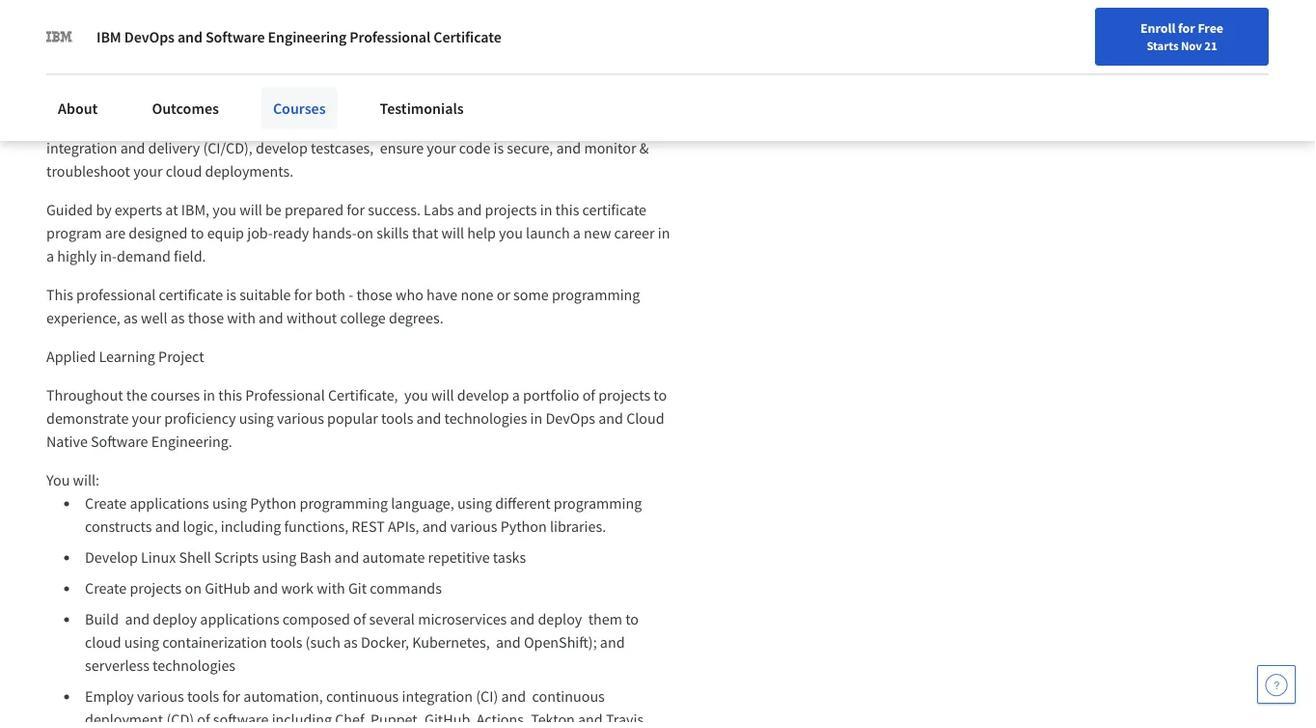Task type: describe. For each thing, give the bounding box(es) containing it.
in up the launch in the left of the page
[[540, 200, 553, 219]]

program for methodologies
[[169, 0, 224, 3]]

test-
[[135, 30, 166, 50]]

will down labs at the left
[[442, 223, 464, 243]]

software inside throughout the courses in this professional certificate,  you will develop a portfolio of projects to demonstrate your proficiency using various popular tools and technologies in devops and cloud native software engineering.
[[91, 432, 148, 451]]

a left new
[[573, 223, 581, 243]]

with up orchestrate
[[210, 69, 238, 88]]

21
[[1205, 38, 1218, 53]]

sets
[[396, 0, 421, 3]]

develop linux shell scripts using bash and automate repetitive tasks
[[85, 548, 526, 567]]

your up microservices,
[[285, 92, 315, 111]]

deployment
[[85, 710, 163, 723]]

degrees.
[[389, 308, 444, 328]]

develop inside the courses in this program will help you develop skill sets in a variety of devops philosophies and methodologies including agile development, scrum methodology, cloud native architecture, behavior and test-driven development, and zero downtime deployments.
[[312, 0, 364, 3]]

job-
[[247, 223, 273, 243]]

applications down language
[[318, 92, 397, 111]]

in right career
[[658, 223, 670, 243]]

engineering
[[268, 27, 347, 46]]

functions,
[[284, 517, 349, 536]]

(ci)
[[476, 687, 498, 706]]

with up (ci/cd), on the left of page
[[191, 115, 219, 134]]

a inside the courses in this program will help you develop skill sets in a variety of devops philosophies and methodologies including agile development, scrum methodology, cloud native architecture, behavior and test-driven development, and zero downtime deployments.
[[440, 0, 447, 3]]

2 deploy from the left
[[538, 609, 582, 629]]

professional for this
[[245, 385, 325, 405]]

labs
[[424, 200, 454, 219]]

various inside create applications using python programming language, using different programming constructs and logic, including functions, rest apis, and various python libraries.
[[450, 517, 498, 536]]

throughout the courses in this professional certificate,  you will develop a portfolio of projects to demonstrate your proficiency using various popular tools and technologies in devops and cloud native software engineering.
[[46, 385, 670, 451]]

will inside throughout the courses in this professional certificate,  you will develop a portfolio of projects to demonstrate your proficiency using various popular tools and technologies in devops and cloud native software engineering.
[[431, 385, 454, 405]]

projects inside you will learn to program with the python language and linux shell scripts,  create projects in github, containerize and orchestrate your applications using docker, kubernetes & openshift, compose applications with microservices, employ serverless technologies,  perform continuous integration and delivery (ci/cd), develop testcases,  ensure your code is secure, and monitor & troubleshoot your cloud deployments.
[[573, 69, 625, 88]]

is inside this professional certificate is suitable for both - those who have none or some programming experience, as well as those with and without college degrees.
[[226, 285, 236, 304]]

chef,
[[335, 710, 368, 723]]

travis.
[[606, 710, 648, 723]]

with inside this professional certificate is suitable for both - those who have none or some programming experience, as well as those with and without college degrees.
[[227, 308, 256, 328]]

troubleshoot
[[46, 162, 130, 181]]

-
[[349, 285, 353, 304]]

create
[[530, 69, 570, 88]]

of inside the courses in this program will help you develop skill sets in a variety of devops philosophies and methodologies including agile development, scrum methodology, cloud native architecture, behavior and test-driven development, and zero downtime deployments.
[[497, 0, 510, 3]]

github,
[[46, 92, 96, 111]]

puppet,
[[371, 710, 422, 723]]

devops inside the courses in this program will help you develop skill sets in a variety of devops philosophies and methodologies including agile development, scrum methodology, cloud native architecture, behavior and test-driven development, and zero downtime deployments.
[[513, 0, 563, 3]]

professional for engineering
[[350, 27, 431, 46]]

project
[[158, 347, 204, 366]]

employ various tools for automation, continuous integration (ci) and  continuous deployment (cd) of software including chef, puppet, github  actions, tekton and travis.
[[85, 687, 648, 723]]

your left code
[[427, 138, 456, 158]]

0 horizontal spatial as
[[124, 308, 138, 328]]

different
[[495, 494, 551, 513]]

this
[[46, 285, 73, 304]]

linux inside you will learn to program with the python language and linux shell scripts,  create projects in github, containerize and orchestrate your applications using docker, kubernetes & openshift, compose applications with microservices, employ serverless technologies,  perform continuous integration and delivery (ci/cd), develop testcases,  ensure your code is secure, and monitor & troubleshoot your cloud deployments.
[[406, 69, 441, 88]]

1 horizontal spatial as
[[171, 308, 185, 328]]

shell
[[444, 69, 474, 88]]

applied
[[46, 347, 96, 366]]

including inside create applications using python programming language, using different programming constructs and logic, including functions, rest apis, and various python libraries.
[[221, 517, 281, 536]]

deployments.
[[205, 162, 294, 181]]

cloud inside throughout the courses in this professional certificate,  you will develop a portfolio of projects to demonstrate your proficiency using various popular tools and technologies in devops and cloud native software engineering.
[[627, 409, 665, 428]]

tools inside employ various tools for automation, continuous integration (ci) and  continuous deployment (cd) of software including chef, puppet, github  actions, tekton and travis.
[[187, 687, 219, 706]]

a left highly
[[46, 246, 54, 266]]

college
[[340, 308, 386, 328]]

microservices,
[[223, 115, 315, 134]]

hands-
[[312, 223, 357, 243]]

without
[[287, 308, 337, 328]]

automate
[[362, 548, 425, 567]]

repetitive
[[428, 548, 490, 567]]

suitable
[[240, 285, 291, 304]]

applications inside build  and deploy applications composed of several microservices and deploy  them to cloud using containerization tools (such as docker, kubernetes,  and openshift); and serverless technologies
[[200, 609, 280, 629]]

with left git
[[317, 579, 345, 598]]

prepared
[[285, 200, 344, 219]]

various inside throughout the courses in this professional certificate,  you will develop a portfolio of projects to demonstrate your proficiency using various popular tools and technologies in devops and cloud native software engineering.
[[277, 409, 324, 428]]

outcomes
[[152, 98, 219, 118]]

courses inside the courses in this program will help you develop skill sets in a variety of devops philosophies and methodologies including agile development, scrum methodology, cloud native architecture, behavior and test-driven development, and zero downtime deployments.
[[74, 0, 123, 3]]

ibm devops and software engineering professional certificate
[[97, 27, 502, 46]]

shell
[[179, 548, 211, 567]]

logic,
[[183, 517, 218, 536]]

1 vertical spatial linux
[[141, 548, 176, 567]]

skills
[[377, 223, 409, 243]]

outcomes link
[[140, 87, 231, 129]]

help inside the courses in this program will help you develop skill sets in a variety of devops philosophies and methodologies including agile development, scrum methodology, cloud native architecture, behavior and test-driven development, and zero downtime deployments.
[[253, 0, 282, 3]]

will:
[[73, 470, 100, 490]]

integration inside employ various tools for automation, continuous integration (ci) and  continuous deployment (cd) of software including chef, puppet, github  actions, tekton and travis.
[[402, 687, 473, 706]]

you will:
[[46, 470, 103, 490]]

technologies inside throughout the courses in this professional certificate,  you will develop a portfolio of projects to demonstrate your proficiency using various popular tools and technologies in devops and cloud native software engineering.
[[445, 409, 527, 428]]

microservices
[[418, 609, 507, 629]]

highly
[[57, 246, 97, 266]]

of inside build  and deploy applications composed of several microservices and deploy  them to cloud using containerization tools (such as docker, kubernetes,  and openshift); and serverless technologies
[[353, 609, 366, 629]]

cloud inside the courses in this program will help you develop skill sets in a variety of devops philosophies and methodologies including agile development, scrum methodology, cloud native architecture, behavior and test-driven development, and zero downtime deployments.
[[503, 7, 541, 26]]

ensure
[[380, 138, 424, 158]]

popular
[[327, 409, 378, 428]]

methodologies
[[74, 7, 172, 26]]

behavior
[[46, 30, 104, 50]]

you up equip
[[213, 200, 237, 219]]

native inside the courses in this program will help you develop skill sets in a variety of devops philosophies and methodologies including agile development, scrum methodology, cloud native architecture, behavior and test-driven development, and zero downtime deployments.
[[544, 7, 586, 26]]

enroll for free starts nov 21
[[1141, 19, 1224, 53]]

to inside guided by experts at ibm, you will be prepared for success. labs and projects in this certificate program are designed to equip job-ready hands-on skills that will help you launch a new career in a highly in-demand field.
[[191, 223, 204, 243]]

containerize
[[99, 92, 178, 111]]

automation,
[[244, 687, 323, 706]]

scrum
[[367, 7, 409, 26]]

you for you will:
[[46, 470, 70, 490]]

equip
[[207, 223, 244, 243]]

be
[[265, 200, 282, 219]]

as inside build  and deploy applications composed of several microservices and deploy  them to cloud using containerization tools (such as docker, kubernetes,  and openshift); and serverless technologies
[[344, 633, 358, 652]]

program inside guided by experts at ibm, you will be prepared for success. labs and projects in this certificate program are designed to equip job-ready hands-on skills that will help you launch a new career in a highly in-demand field.
[[46, 223, 102, 243]]

integration inside you will learn to program with the python language and linux shell scripts,  create projects in github, containerize and orchestrate your applications using docker, kubernetes & openshift, compose applications with microservices, employ serverless technologies,  perform continuous integration and delivery (ci/cd), develop testcases,  ensure your code is secure, and monitor & troubleshoot your cloud deployments.
[[46, 138, 117, 158]]

guided by experts at ibm, you will be prepared for success. labs and projects in this certificate program are designed to equip job-ready hands-on skills that will help you launch a new career in a highly in-demand field.
[[46, 200, 673, 266]]

various inside employ various tools for automation, continuous integration (ci) and  continuous deployment (cd) of software including chef, puppet, github  actions, tekton and travis.
[[137, 687, 184, 706]]

tools inside build  and deploy applications composed of several microservices and deploy  them to cloud using containerization tools (such as docker, kubernetes,  and openshift); and serverless technologies
[[270, 633, 303, 652]]

employ
[[318, 115, 367, 134]]

1 vertical spatial on
[[185, 579, 202, 598]]

you for you will learn to program with the python language and linux shell scripts,  create projects in github, containerize and orchestrate your applications using docker, kubernetes & openshift, compose applications with microservices, employ serverless technologies,  perform continuous integration and delivery (ci/cd), develop testcases,  ensure your code is secure, and monitor & troubleshoot your cloud deployments.
[[46, 69, 70, 88]]

portfolio
[[523, 385, 580, 405]]

your down delivery
[[133, 162, 163, 181]]

you inside throughout the courses in this professional certificate,  you will develop a portfolio of projects to demonstrate your proficiency using various popular tools and technologies in devops and cloud native software engineering.
[[404, 385, 428, 405]]

proficiency
[[164, 409, 236, 428]]

in down portfolio
[[531, 409, 543, 428]]

certificate inside guided by experts at ibm, you will be prepared for success. labs and projects in this certificate program are designed to equip job-ready hands-on skills that will help you launch a new career in a highly in-demand field.
[[583, 200, 647, 219]]

or
[[497, 285, 511, 304]]

engineering.
[[151, 432, 232, 451]]

them
[[588, 609, 623, 629]]

develop inside throughout the courses in this professional certificate,  you will develop a portfolio of projects to demonstrate your proficiency using various popular tools and technologies in devops and cloud native software engineering.
[[457, 385, 509, 405]]

language
[[315, 69, 375, 88]]

using inside build  and deploy applications composed of several microservices and deploy  them to cloud using containerization tools (such as docker, kubernetes,  and openshift); and serverless technologies
[[124, 633, 159, 652]]

python inside you will learn to program with the python language and linux shell scripts,  create projects in github, containerize and orchestrate your applications using docker, kubernetes & openshift, compose applications with microservices, employ serverless technologies,  perform continuous integration and delivery (ci/cd), develop testcases,  ensure your code is secure, and monitor & troubleshoot your cloud deployments.
[[266, 69, 312, 88]]

kubernetes
[[490, 92, 563, 111]]

will inside you will learn to program with the python language and linux shell scripts,  create projects in github, containerize and orchestrate your applications using docker, kubernetes & openshift, compose applications with microservices, employ serverless technologies,  perform continuous integration and delivery (ci/cd), develop testcases,  ensure your code is secure, and monitor & troubleshoot your cloud deployments.
[[73, 69, 96, 88]]

native inside throughout the courses in this professional certificate,  you will develop a portfolio of projects to demonstrate your proficiency using various popular tools and technologies in devops and cloud native software engineering.
[[46, 432, 88, 451]]

including inside the courses in this program will help you develop skill sets in a variety of devops philosophies and methodologies including agile development, scrum methodology, cloud native architecture, behavior and test-driven development, and zero downtime deployments.
[[175, 7, 235, 26]]

composed
[[283, 609, 350, 629]]

create for create applications using python programming language, using different programming constructs and logic, including functions, rest apis, and various python libraries.
[[85, 494, 127, 513]]

your inside throughout the courses in this professional certificate,  you will develop a portfolio of projects to demonstrate your proficiency using various popular tools and technologies in devops and cloud native software engineering.
[[132, 409, 161, 428]]

software
[[213, 710, 269, 723]]

to inside build  and deploy applications composed of several microservices and deploy  them to cloud using containerization tools (such as docker, kubernetes,  and openshift); and serverless technologies
[[626, 609, 639, 629]]

on inside guided by experts at ibm, you will be prepared for success. labs and projects in this certificate program are designed to equip job-ready hands-on skills that will help you launch a new career in a highly in-demand field.
[[357, 223, 374, 243]]

build
[[85, 609, 119, 629]]

who
[[396, 285, 424, 304]]

constructs
[[85, 517, 152, 536]]

containerization
[[162, 633, 267, 652]]

git
[[348, 579, 367, 598]]

continuous up chef,
[[326, 687, 399, 706]]

in up methodologies
[[126, 0, 139, 3]]

1 vertical spatial development,
[[211, 30, 302, 50]]

orchestrate
[[209, 92, 282, 111]]

for inside enroll for free starts nov 21
[[1179, 19, 1196, 37]]

develop inside you will learn to program with the python language and linux shell scripts,  create projects in github, containerize and orchestrate your applications using docker, kubernetes & openshift, compose applications with microservices, employ serverless technologies,  perform continuous integration and delivery (ci/cd), develop testcases,  ensure your code is secure, and monitor & troubleshoot your cloud deployments.
[[256, 138, 308, 158]]

help inside guided by experts at ibm, you will be prepared for success. labs and projects in this certificate program are designed to equip job-ready hands-on skills that will help you launch a new career in a highly in-demand field.
[[467, 223, 496, 243]]

about link
[[46, 87, 109, 129]]

tekton
[[531, 710, 575, 723]]

for inside guided by experts at ibm, you will be prepared for success. labs and projects in this certificate program are designed to equip job-ready hands-on skills that will help you launch a new career in a highly in-demand field.
[[347, 200, 365, 219]]

programming up rest
[[300, 494, 388, 513]]

testimonials link
[[368, 87, 476, 129]]

applied learning project
[[46, 347, 204, 366]]

and inside guided by experts at ibm, you will be prepared for success. labs and projects in this certificate program are designed to equip job-ready hands-on skills that will help you launch a new career in a highly in-demand field.
[[457, 200, 482, 219]]



Task type: locate. For each thing, give the bounding box(es) containing it.
menu item
[[966, 19, 1090, 82]]

0 vertical spatial &
[[567, 92, 576, 111]]

create for create projects on github and work with git commands
[[85, 579, 127, 598]]

for inside employ various tools for automation, continuous integration (ci) and  continuous deployment (cd) of software including chef, puppet, github  actions, tekton and travis.
[[222, 687, 241, 706]]

variety
[[450, 0, 494, 3]]

compose
[[46, 115, 105, 134]]

python up courses
[[266, 69, 312, 88]]

demand
[[117, 246, 171, 266]]

will up github,
[[73, 69, 96, 88]]

0 vertical spatial create
[[85, 494, 127, 513]]

for up the software on the bottom of the page
[[222, 687, 241, 706]]

libraries.
[[550, 517, 606, 536]]

projects up the launch in the left of the page
[[485, 200, 537, 219]]

native
[[544, 7, 586, 26], [46, 432, 88, 451]]

continuous
[[586, 115, 659, 134], [326, 687, 399, 706], [532, 687, 605, 706]]

those right -
[[357, 285, 393, 304]]

professional inside throughout the courses in this professional certificate,  you will develop a portfolio of projects to demonstrate your proficiency using various popular tools and technologies in devops and cloud native software engineering.
[[245, 385, 325, 405]]

you left the launch in the left of the page
[[499, 223, 523, 243]]

1 you from the top
[[46, 69, 70, 88]]

the inside you will learn to program with the python language and linux shell scripts,  create projects in github, containerize and orchestrate your applications using docker, kubernetes & openshift, compose applications with microservices, employ serverless technologies,  perform continuous integration and delivery (ci/cd), develop testcases,  ensure your code is secure, and monitor & troubleshoot your cloud deployments.
[[241, 69, 263, 88]]

develop left portfolio
[[457, 385, 509, 405]]

program inside you will learn to program with the python language and linux shell scripts,  create projects in github, containerize and orchestrate your applications using docker, kubernetes & openshift, compose applications with microservices, employ serverless technologies,  perform continuous integration and delivery (ci/cd), develop testcases,  ensure your code is secure, and monitor & troubleshoot your cloud deployments.
[[151, 69, 207, 88]]

applications up logic,
[[130, 494, 209, 513]]

those up project
[[188, 308, 224, 328]]

develop up zero
[[312, 0, 364, 3]]

1 horizontal spatial linux
[[406, 69, 441, 88]]

are
[[105, 223, 126, 243]]

1 horizontal spatial integration
[[402, 687, 473, 706]]

2 horizontal spatial various
[[450, 517, 498, 536]]

0 horizontal spatial serverless
[[85, 656, 150, 675]]

including up "scripts"
[[221, 517, 281, 536]]

delivery
[[148, 138, 200, 158]]

(ci/cd),
[[203, 138, 253, 158]]

using up 'create projects on github and work with git commands'
[[262, 548, 297, 567]]

of right portfolio
[[583, 385, 596, 405]]

1 vertical spatial serverless
[[85, 656, 150, 675]]

1 vertical spatial docker,
[[361, 633, 409, 652]]

1 create from the top
[[85, 494, 127, 513]]

program up outcomes
[[151, 69, 207, 88]]

2 vertical spatial python
[[501, 517, 547, 536]]

0 horizontal spatial technologies
[[153, 656, 236, 675]]

0 vertical spatial github
[[205, 579, 250, 598]]

1 horizontal spatial professional
[[350, 27, 431, 46]]

0 horizontal spatial software
[[91, 432, 148, 451]]

courses
[[273, 98, 326, 118]]

using up logic,
[[212, 494, 247, 513]]

1 horizontal spatial native
[[544, 7, 586, 26]]

professional down scrum
[[350, 27, 431, 46]]

using inside throughout the courses in this professional certificate,  you will develop a portfolio of projects to demonstrate your proficiency using various popular tools and technologies in devops and cloud native software engineering.
[[239, 409, 274, 428]]

2 horizontal spatial this
[[556, 200, 580, 219]]

programming up "libraries."
[[554, 494, 642, 513]]

certificate,
[[328, 385, 398, 405]]

professional
[[76, 285, 156, 304]]

0 horizontal spatial the
[[126, 385, 148, 405]]

development, down the agile
[[211, 30, 302, 50]]

deploy up openshift);
[[538, 609, 582, 629]]

various
[[277, 409, 324, 428], [450, 517, 498, 536], [137, 687, 184, 706]]

technologies inside build  and deploy applications composed of several microservices and deploy  them to cloud using containerization tools (such as docker, kubernetes,  and openshift); and serverless technologies
[[153, 656, 236, 675]]

0 vertical spatial docker,
[[438, 92, 487, 111]]

create inside create applications using python programming language, using different programming constructs and logic, including functions, rest apis, and various python libraries.
[[85, 494, 127, 513]]

1 vertical spatial native
[[46, 432, 88, 451]]

certificate
[[434, 27, 502, 46]]

of right (cd)
[[197, 710, 210, 723]]

help up the agile
[[253, 0, 282, 3]]

including down automation,
[[272, 710, 332, 723]]

to inside throughout the courses in this professional certificate,  you will develop a portfolio of projects to demonstrate your proficiency using various popular tools and technologies in devops and cloud native software engineering.
[[654, 385, 667, 405]]

free
[[1198, 19, 1224, 37]]

perform
[[531, 115, 583, 134]]

downtime
[[365, 30, 432, 50]]

0 horizontal spatial docker,
[[361, 633, 409, 652]]

1 horizontal spatial tools
[[270, 633, 303, 652]]

2 vertical spatial devops
[[546, 409, 596, 428]]

0 vertical spatial technologies
[[445, 409, 527, 428]]

program up driven
[[169, 0, 224, 3]]

none
[[461, 285, 494, 304]]

docker, down shell
[[438, 92, 487, 111]]

enroll
[[1141, 19, 1176, 37]]

serverless up ensure
[[370, 115, 435, 134]]

continuous up tekton
[[532, 687, 605, 706]]

is left suitable
[[226, 285, 236, 304]]

1 vertical spatial devops
[[124, 27, 175, 46]]

the
[[241, 69, 263, 88], [126, 385, 148, 405]]

a up methodology,
[[440, 0, 447, 3]]

will right certificate,
[[431, 385, 454, 405]]

0 horizontal spatial native
[[46, 432, 88, 451]]

will inside the courses in this program will help you develop skill sets in a variety of devops philosophies and methodologies including agile development, scrum methodology, cloud native architecture, behavior and test-driven development, and zero downtime deployments.
[[227, 0, 250, 3]]

1 vertical spatial this
[[556, 200, 580, 219]]

some
[[514, 285, 549, 304]]

courses inside throughout the courses in this professional certificate,  you will develop a portfolio of projects to demonstrate your proficiency using various popular tools and technologies in devops and cloud native software engineering.
[[151, 385, 200, 405]]

certificate inside this professional certificate is suitable for both - those who have none or some programming experience, as well as those with and without college degrees.
[[159, 285, 223, 304]]

0 horizontal spatial professional
[[245, 385, 325, 405]]

ibm,
[[181, 200, 210, 219]]

2 vertical spatial tools
[[187, 687, 219, 706]]

0 vertical spatial on
[[357, 223, 374, 243]]

0 horizontal spatial linux
[[141, 548, 176, 567]]

this up proficiency
[[218, 385, 242, 405]]

in up proficiency
[[203, 385, 215, 405]]

various left popular
[[277, 409, 324, 428]]

0 horizontal spatial help
[[253, 0, 282, 3]]

applications up containerization
[[200, 609, 280, 629]]

devops down portfolio
[[546, 409, 596, 428]]

0 vertical spatial including
[[175, 7, 235, 26]]

native down philosophies
[[544, 7, 586, 26]]

courses
[[74, 0, 123, 3], [151, 385, 200, 405]]

0 horizontal spatial on
[[185, 579, 202, 598]]

development, up the engineering
[[273, 7, 364, 26]]

actions,
[[477, 710, 528, 723]]

0 vertical spatial cloud
[[166, 162, 202, 181]]

certificate
[[583, 200, 647, 219], [159, 285, 223, 304]]

projects inside throughout the courses in this professional certificate,  you will develop a portfolio of projects to demonstrate your proficiency using various popular tools and technologies in devops and cloud native software engineering.
[[599, 385, 651, 405]]

several
[[369, 609, 415, 629]]

0 vertical spatial program
[[169, 0, 224, 3]]

github down "scripts"
[[205, 579, 250, 598]]

monitor
[[584, 138, 637, 158]]

1 vertical spatial cloud
[[85, 633, 121, 652]]

agile
[[238, 7, 270, 26]]

of inside throughout the courses in this professional certificate,  you will develop a portfolio of projects to demonstrate your proficiency using various popular tools and technologies in devops and cloud native software engineering.
[[583, 385, 596, 405]]

including inside employ various tools for automation, continuous integration (ci) and  continuous deployment (cd) of software including chef, puppet, github  actions, tekton and travis.
[[272, 710, 332, 723]]

with
[[210, 69, 238, 88], [191, 115, 219, 134], [227, 308, 256, 328], [317, 579, 345, 598]]

& right monitor on the left top of the page
[[640, 138, 649, 158]]

devops inside throughout the courses in this professional certificate,  you will develop a portfolio of projects to demonstrate your proficiency using various popular tools and technologies in devops and cloud native software engineering.
[[546, 409, 596, 428]]

and inside this professional certificate is suitable for both - those who have none or some programming experience, as well as those with and without college degrees.
[[259, 308, 284, 328]]

1 vertical spatial &
[[640, 138, 649, 158]]

tools up (cd)
[[187, 687, 219, 706]]

continuous inside you will learn to program with the python language and linux shell scripts,  create projects in github, containerize and orchestrate your applications using docker, kubernetes & openshift, compose applications with microservices, employ serverless technologies,  perform continuous integration and delivery (ci/cd), develop testcases,  ensure your code is secure, and monitor & troubleshoot your cloud deployments.
[[586, 115, 659, 134]]

github right puppet, at the left of page
[[425, 710, 470, 723]]

guided
[[46, 200, 93, 219]]

0 vertical spatial python
[[266, 69, 312, 88]]

programming
[[552, 285, 640, 304], [300, 494, 388, 513], [554, 494, 642, 513]]

0 horizontal spatial &
[[567, 92, 576, 111]]

projects up openshift,
[[573, 69, 625, 88]]

to
[[135, 69, 148, 88], [191, 223, 204, 243], [654, 385, 667, 405], [626, 609, 639, 629]]

using left different
[[457, 494, 492, 513]]

1 horizontal spatial various
[[277, 409, 324, 428]]

in
[[126, 0, 139, 3], [424, 0, 437, 3], [628, 69, 640, 88], [540, 200, 553, 219], [658, 223, 670, 243], [203, 385, 215, 405], [531, 409, 543, 428]]

1 vertical spatial those
[[188, 308, 224, 328]]

using right proficiency
[[239, 409, 274, 428]]

a inside throughout the courses in this professional certificate,  you will develop a portfolio of projects to demonstrate your proficiency using various popular tools and technologies in devops and cloud native software engineering.
[[512, 385, 520, 405]]

1 vertical spatial professional
[[245, 385, 325, 405]]

tools inside throughout the courses in this professional certificate,  you will develop a portfolio of projects to demonstrate your proficiency using various popular tools and technologies in devops and cloud native software engineering.
[[381, 409, 414, 428]]

program for and
[[151, 69, 207, 88]]

github inside employ various tools for automation, continuous integration (ci) and  continuous deployment (cd) of software including chef, puppet, github  actions, tekton and travis.
[[425, 710, 470, 723]]

software
[[206, 27, 265, 46], [91, 432, 148, 451]]

1 vertical spatial various
[[450, 517, 498, 536]]

cloud inside you will learn to program with the python language and linux shell scripts,  create projects in github, containerize and orchestrate your applications using docker, kubernetes & openshift, compose applications with microservices, employ serverless technologies,  perform continuous integration and delivery (ci/cd), develop testcases,  ensure your code is secure, and monitor & troubleshoot your cloud deployments.
[[166, 162, 202, 181]]

create up the build on the bottom left of the page
[[85, 579, 127, 598]]

1 vertical spatial certificate
[[159, 285, 223, 304]]

your up engineering.
[[132, 409, 161, 428]]

1 horizontal spatial deploy
[[538, 609, 582, 629]]

0 vertical spatial various
[[277, 409, 324, 428]]

1 vertical spatial technologies
[[153, 656, 236, 675]]

1 horizontal spatial develop
[[312, 0, 364, 3]]

0 horizontal spatial tools
[[187, 687, 219, 706]]

in up openshift,
[[628, 69, 640, 88]]

is inside you will learn to program with the python language and linux shell scripts,  create projects in github, containerize and orchestrate your applications using docker, kubernetes & openshift, compose applications with microservices, employ serverless technologies,  perform continuous integration and delivery (ci/cd), develop testcases,  ensure your code is secure, and monitor & troubleshoot your cloud deployments.
[[494, 138, 504, 158]]

0 horizontal spatial integration
[[46, 138, 117, 158]]

0 horizontal spatial certificate
[[159, 285, 223, 304]]

cloud
[[166, 162, 202, 181], [85, 633, 121, 652]]

that
[[412, 223, 439, 243]]

projects
[[573, 69, 625, 88], [485, 200, 537, 219], [599, 385, 651, 405], [130, 579, 182, 598]]

is right code
[[494, 138, 504, 158]]

a left portfolio
[[512, 385, 520, 405]]

courses up methodologies
[[74, 0, 123, 3]]

technologies
[[445, 409, 527, 428], [153, 656, 236, 675]]

devops right "variety"
[[513, 0, 563, 3]]

as right (such
[[344, 633, 358, 652]]

develop down microservices,
[[256, 138, 308, 158]]

courses up proficiency
[[151, 385, 200, 405]]

(cd)
[[166, 710, 194, 723]]

cloud down delivery
[[166, 162, 202, 181]]

1 horizontal spatial on
[[357, 223, 374, 243]]

deploy up containerization
[[153, 609, 197, 629]]

python
[[266, 69, 312, 88], [250, 494, 297, 513], [501, 517, 547, 536]]

linux left shell
[[141, 548, 176, 567]]

throughout
[[46, 385, 123, 405]]

nov
[[1181, 38, 1203, 53]]

1 deploy from the left
[[153, 609, 197, 629]]

serverless inside you will learn to program with the python language and linux shell scripts,  create projects in github, containerize and orchestrate your applications using docker, kubernetes & openshift, compose applications with microservices, employ serverless technologies,  perform continuous integration and delivery (ci/cd), develop testcases,  ensure your code is secure, and monitor & troubleshoot your cloud deployments.
[[370, 115, 435, 134]]

designed
[[129, 223, 188, 243]]

including up driven
[[175, 7, 235, 26]]

0 horizontal spatial cloud
[[503, 7, 541, 26]]

you right certificate,
[[404, 385, 428, 405]]

0 vertical spatial cloud
[[503, 7, 541, 26]]

1 vertical spatial courses
[[151, 385, 200, 405]]

0 vertical spatial this
[[142, 0, 165, 3]]

(such
[[306, 633, 341, 652]]

0 horizontal spatial develop
[[256, 138, 308, 158]]

github
[[205, 579, 250, 598], [425, 710, 470, 723]]

skill
[[367, 0, 393, 3]]

None search field
[[275, 12, 555, 51]]

programming down new
[[552, 285, 640, 304]]

code
[[459, 138, 491, 158]]

applications inside create applications using python programming language, using different programming constructs and logic, including functions, rest apis, and various python libraries.
[[130, 494, 209, 513]]

projects inside guided by experts at ibm, you will be prepared for success. labs and projects in this certificate program are designed to equip job-ready hands-on skills that will help you launch a new career in a highly in-demand field.
[[485, 200, 537, 219]]

cloud
[[503, 7, 541, 26], [627, 409, 665, 428]]

serverless inside build  and deploy applications composed of several microservices and deploy  them to cloud using containerization tools (such as docker, kubernetes,  and openshift); and serverless technologies
[[85, 656, 150, 675]]

1 horizontal spatial cloud
[[166, 162, 202, 181]]

apis,
[[388, 517, 419, 536]]

certificate down field. on the left top of the page
[[159, 285, 223, 304]]

devops down methodologies
[[124, 27, 175, 46]]

coursera image
[[23, 16, 146, 47]]

of inside employ various tools for automation, continuous integration (ci) and  continuous deployment (cd) of software including chef, puppet, github  actions, tekton and travis.
[[197, 710, 210, 723]]

1 vertical spatial create
[[85, 579, 127, 598]]

for inside this professional certificate is suitable for both - those who have none or some programming experience, as well as those with and without college degrees.
[[294, 285, 312, 304]]

on
[[357, 223, 374, 243], [185, 579, 202, 598]]

learning
[[99, 347, 155, 366]]

2 create from the top
[[85, 579, 127, 598]]

help right that
[[467, 223, 496, 243]]

you up ibm devops and software engineering professional certificate
[[285, 0, 309, 3]]

1 vertical spatial help
[[467, 223, 496, 243]]

this inside guided by experts at ibm, you will be prepared for success. labs and projects in this certificate program are designed to equip job-ready hands-on skills that will help you launch a new career in a highly in-demand field.
[[556, 200, 580, 219]]

serverless up employ
[[85, 656, 150, 675]]

1 vertical spatial software
[[91, 432, 148, 451]]

1 vertical spatial github
[[425, 710, 470, 723]]

work
[[281, 579, 314, 598]]

tools left (such
[[270, 633, 303, 652]]

rest
[[352, 517, 385, 536]]

native down demonstrate
[[46, 432, 88, 451]]

1 vertical spatial including
[[221, 517, 281, 536]]

launch
[[526, 223, 570, 243]]

deploy
[[153, 609, 197, 629], [538, 609, 582, 629]]

zero
[[333, 30, 362, 50]]

ready
[[273, 223, 309, 243]]

0 vertical spatial devops
[[513, 0, 563, 3]]

this inside throughout the courses in this professional certificate,  you will develop a portfolio of projects to demonstrate your proficiency using various popular tools and technologies in devops and cloud native software engineering.
[[218, 385, 242, 405]]

1 vertical spatial program
[[151, 69, 207, 88]]

of down git
[[353, 609, 366, 629]]

1 horizontal spatial cloud
[[627, 409, 665, 428]]

program up highly
[[46, 223, 102, 243]]

2 vertical spatial including
[[272, 710, 332, 723]]

commands
[[370, 579, 442, 598]]

architecture,
[[589, 7, 672, 26]]

0 vertical spatial serverless
[[370, 115, 435, 134]]

0 horizontal spatial various
[[137, 687, 184, 706]]

for up hands-
[[347, 200, 365, 219]]

1 horizontal spatial the
[[241, 69, 263, 88]]

program
[[169, 0, 224, 3], [151, 69, 207, 88], [46, 223, 102, 243]]

employ
[[85, 687, 134, 706]]

cloud inside build  and deploy applications composed of several microservices and deploy  them to cloud using containerization tools (such as docker, kubernetes,  and openshift); and serverless technologies
[[85, 633, 121, 652]]

1 horizontal spatial serverless
[[370, 115, 435, 134]]

using inside you will learn to program with the python language and linux shell scripts,  create projects in github, containerize and orchestrate your applications using docker, kubernetes & openshift, compose applications with microservices, employ serverless technologies,  perform continuous integration and delivery (ci/cd), develop testcases,  ensure your code is secure, and monitor & troubleshoot your cloud deployments.
[[400, 92, 435, 111]]

0 vertical spatial development,
[[273, 7, 364, 26]]

0 vertical spatial integration
[[46, 138, 117, 158]]

1 horizontal spatial software
[[206, 27, 265, 46]]

1 vertical spatial integration
[[402, 687, 473, 706]]

the up orchestrate
[[241, 69, 263, 88]]

you inside the courses in this program will help you develop skill sets in a variety of devops philosophies and methodologies including agile development, scrum methodology, cloud native architecture, behavior and test-driven development, and zero downtime deployments.
[[285, 0, 309, 3]]

to inside you will learn to program with the python language and linux shell scripts,  create projects in github, containerize and orchestrate your applications using docker, kubernetes & openshift, compose applications with microservices, employ serverless technologies,  perform continuous integration and delivery (ci/cd), develop testcases,  ensure your code is secure, and monitor & troubleshoot your cloud deployments.
[[135, 69, 148, 88]]

2 horizontal spatial develop
[[457, 385, 509, 405]]

you will learn to program with the python language and linux shell scripts,  create projects in github, containerize and orchestrate your applications using docker, kubernetes & openshift, compose applications with microservices, employ serverless technologies,  perform continuous integration and delivery (ci/cd), develop testcases,  ensure your code is secure, and monitor & troubleshoot your cloud deployments.
[[46, 69, 662, 181]]

new
[[584, 223, 611, 243]]

0 horizontal spatial deploy
[[153, 609, 197, 629]]

the inside throughout the courses in this professional certificate,  you will develop a portfolio of projects to demonstrate your proficiency using various popular tools and technologies in devops and cloud native software engineering.
[[126, 385, 148, 405]]

you inside you will learn to program with the python language and linux shell scripts,  create projects in github, containerize and orchestrate your applications using docker, kubernetes & openshift, compose applications with microservices, employ serverless technologies,  perform continuous integration and delivery (ci/cd), develop testcases,  ensure your code is secure, and monitor & troubleshoot your cloud deployments.
[[46, 69, 70, 88]]

as left well
[[124, 308, 138, 328]]

0 vertical spatial the
[[241, 69, 263, 88]]

in right sets
[[424, 0, 437, 3]]

2 vertical spatial program
[[46, 223, 102, 243]]

this inside the courses in this program will help you develop skill sets in a variety of devops philosophies and methodologies including agile development, scrum methodology, cloud native architecture, behavior and test-driven development, and zero downtime deployments.
[[142, 0, 165, 3]]

in inside you will learn to program with the python language and linux shell scripts,  create projects in github, containerize and orchestrate your applications using docker, kubernetes & openshift, compose applications with microservices, employ serverless technologies,  perform continuous integration and delivery (ci/cd), develop testcases,  ensure your code is secure, and monitor & troubleshoot your cloud deployments.
[[628, 69, 640, 88]]

1 horizontal spatial help
[[467, 223, 496, 243]]

program inside the courses in this program will help you develop skill sets in a variety of devops philosophies and methodologies including agile development, scrum methodology, cloud native architecture, behavior and test-driven development, and zero downtime deployments.
[[169, 0, 224, 3]]

serverless
[[370, 115, 435, 134], [85, 656, 150, 675]]

help center image
[[1266, 673, 1289, 696]]

0 vertical spatial tools
[[381, 409, 414, 428]]

integration up puppet, at the left of page
[[402, 687, 473, 706]]

for up without
[[294, 285, 312, 304]]

career
[[614, 223, 655, 243]]

python up functions, in the left bottom of the page
[[250, 494, 297, 513]]

2 vertical spatial various
[[137, 687, 184, 706]]

1 vertical spatial you
[[46, 470, 70, 490]]

0 horizontal spatial cloud
[[85, 633, 121, 652]]

secure,
[[507, 138, 553, 158]]

0 horizontal spatial those
[[188, 308, 224, 328]]

for up nov
[[1179, 19, 1196, 37]]

0 vertical spatial you
[[46, 69, 70, 88]]

technologies down containerization
[[153, 656, 236, 675]]

software down the agile
[[206, 27, 265, 46]]

docker, inside build  and deploy applications composed of several microservices and deploy  them to cloud using containerization tools (such as docker, kubernetes,  and openshift); and serverless technologies
[[361, 633, 409, 652]]

as right well
[[171, 308, 185, 328]]

will left be
[[240, 200, 262, 219]]

applications down containerize
[[108, 115, 188, 134]]

integration
[[46, 138, 117, 158], [402, 687, 473, 706]]

0 vertical spatial software
[[206, 27, 265, 46]]

build  and deploy applications composed of several microservices and deploy  them to cloud using containerization tools (such as docker, kubernetes,  and openshift); and serverless technologies
[[85, 609, 642, 675]]

methodology,
[[412, 7, 500, 26]]

of
[[497, 0, 510, 3], [583, 385, 596, 405], [353, 609, 366, 629], [197, 710, 210, 723]]

projects down shell
[[130, 579, 182, 598]]

1 horizontal spatial docker,
[[438, 92, 487, 111]]

on left skills
[[357, 223, 374, 243]]

0 vertical spatial linux
[[406, 69, 441, 88]]

1 horizontal spatial &
[[640, 138, 649, 158]]

this up the launch in the left of the page
[[556, 200, 580, 219]]

2 vertical spatial develop
[[457, 385, 509, 405]]

by
[[96, 200, 112, 219]]

as
[[124, 308, 138, 328], [171, 308, 185, 328], [344, 633, 358, 652]]

this up methodologies
[[142, 0, 165, 3]]

the
[[46, 0, 71, 3]]

1 horizontal spatial github
[[425, 710, 470, 723]]

integration down compose
[[46, 138, 117, 158]]

experts
[[115, 200, 162, 219]]

0 vertical spatial professional
[[350, 27, 431, 46]]

programming inside this professional certificate is suitable for both - those who have none or some programming experience, as well as those with and without college degrees.
[[552, 285, 640, 304]]

1 vertical spatial python
[[250, 494, 297, 513]]

ibm image
[[46, 23, 73, 50]]

projects right portfolio
[[599, 385, 651, 405]]

docker, inside you will learn to program with the python language and linux shell scripts,  create projects in github, containerize and orchestrate your applications using docker, kubernetes & openshift, compose applications with microservices, employ serverless technologies,  perform continuous integration and delivery (ci/cd), develop testcases,  ensure your code is secure, and monitor & troubleshoot your cloud deployments.
[[438, 92, 487, 111]]

using up employ
[[124, 633, 159, 652]]

2 you from the top
[[46, 470, 70, 490]]

various up repetitive
[[450, 517, 498, 536]]

testimonials
[[380, 98, 464, 118]]

0 vertical spatial courses
[[74, 0, 123, 3]]

have
[[427, 285, 458, 304]]

1 horizontal spatial those
[[357, 285, 393, 304]]

for
[[1179, 19, 1196, 37], [347, 200, 365, 219], [294, 285, 312, 304], [222, 687, 241, 706]]



Task type: vqa. For each thing, say whether or not it's contained in the screenshot.
variety
yes



